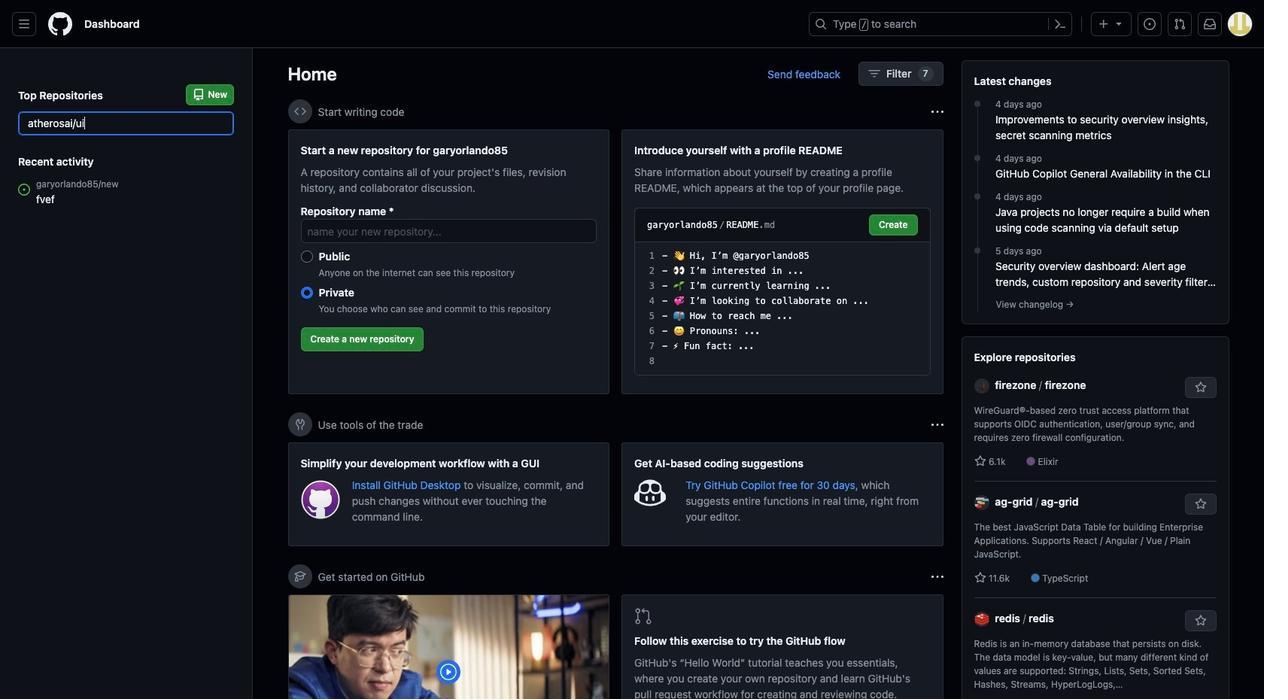 Task type: describe. For each thing, give the bounding box(es) containing it.
star this repository image for star image
[[1195, 382, 1207, 394]]

get ai-based coding suggestions element
[[622, 443, 943, 546]]

simplify your development workflow with a gui element
[[288, 443, 610, 546]]

1 horizontal spatial git pull request image
[[1174, 18, 1186, 30]]

filter image
[[869, 68, 881, 80]]

none submit inside 'introduce yourself with a profile readme' element
[[869, 215, 918, 236]]

star image
[[974, 572, 986, 584]]

play image
[[440, 663, 458, 681]]

code image
[[294, 105, 306, 117]]

1 dot fill image from the top
[[972, 152, 984, 164]]

start a new repository element
[[288, 129, 610, 394]]

@firezone profile image
[[974, 379, 989, 394]]

star image
[[974, 455, 986, 467]]

plus image
[[1098, 18, 1110, 30]]

try the github flow element
[[622, 595, 943, 699]]

git pull request image inside try the github flow element
[[635, 607, 653, 625]]

name your new repository... text field
[[301, 219, 597, 243]]

star this repository image for star icon
[[1195, 498, 1207, 510]]

2 dot fill image from the top
[[972, 190, 984, 202]]

1 dot fill image from the top
[[972, 98, 984, 110]]

what is github? image
[[289, 595, 609, 699]]



Task type: vqa. For each thing, say whether or not it's contained in the screenshot.
29
no



Task type: locate. For each thing, give the bounding box(es) containing it.
@redis profile image
[[974, 612, 989, 627]]

0 vertical spatial dot fill image
[[972, 152, 984, 164]]

what is github? element
[[288, 595, 610, 699]]

1 vertical spatial dot fill image
[[972, 190, 984, 202]]

None radio
[[301, 251, 313, 263]]

issue opened image
[[1144, 18, 1156, 30]]

0 vertical spatial why am i seeing this? image
[[931, 106, 943, 118]]

command palette image
[[1055, 18, 1067, 30]]

2 vertical spatial why am i seeing this? image
[[931, 571, 943, 583]]

0 horizontal spatial git pull request image
[[635, 607, 653, 625]]

notifications image
[[1204, 18, 1216, 30]]

0 vertical spatial dot fill image
[[972, 98, 984, 110]]

git pull request image
[[1174, 18, 1186, 30], [635, 607, 653, 625]]

none radio inside start a new repository element
[[301, 287, 313, 299]]

3 star this repository image from the top
[[1195, 615, 1207, 627]]

dot fill image
[[972, 152, 984, 164], [972, 245, 984, 257]]

open issue image
[[18, 184, 30, 196]]

0 vertical spatial git pull request image
[[1174, 18, 1186, 30]]

explore element
[[962, 60, 1229, 699]]

why am i seeing this? image for 'introduce yourself with a profile readme' element
[[931, 106, 943, 118]]

why am i seeing this? image for get ai-based coding suggestions element
[[931, 419, 943, 431]]

0 vertical spatial star this repository image
[[1195, 382, 1207, 394]]

dot fill image
[[972, 98, 984, 110], [972, 190, 984, 202]]

1 vertical spatial star this repository image
[[1195, 498, 1207, 510]]

none radio inside start a new repository element
[[301, 251, 313, 263]]

1 vertical spatial dot fill image
[[972, 245, 984, 257]]

@ag-grid profile image
[[974, 495, 989, 511]]

2 dot fill image from the top
[[972, 245, 984, 257]]

why am i seeing this? image for try the github flow element
[[931, 571, 943, 583]]

Top Repositories search field
[[18, 111, 234, 135]]

None radio
[[301, 287, 313, 299]]

github desktop image
[[301, 480, 340, 520]]

mortar board image
[[294, 571, 306, 583]]

2 vertical spatial star this repository image
[[1195, 615, 1207, 627]]

1 vertical spatial why am i seeing this? image
[[931, 419, 943, 431]]

explore repositories navigation
[[962, 336, 1229, 699]]

triangle down image
[[1113, 17, 1125, 29]]

1 star this repository image from the top
[[1195, 382, 1207, 394]]

None submit
[[869, 215, 918, 236]]

2 why am i seeing this? image from the top
[[931, 419, 943, 431]]

homepage image
[[48, 12, 72, 36]]

introduce yourself with a profile readme element
[[622, 129, 943, 394]]

Find a repository… text field
[[18, 111, 234, 135]]

2 star this repository image from the top
[[1195, 498, 1207, 510]]

1 why am i seeing this? image from the top
[[931, 106, 943, 118]]

tools image
[[294, 418, 306, 431]]

1 vertical spatial git pull request image
[[635, 607, 653, 625]]

why am i seeing this? image
[[931, 106, 943, 118], [931, 419, 943, 431], [931, 571, 943, 583]]

star this repository image
[[1195, 382, 1207, 394], [1195, 498, 1207, 510], [1195, 615, 1207, 627]]

3 why am i seeing this? image from the top
[[931, 571, 943, 583]]



